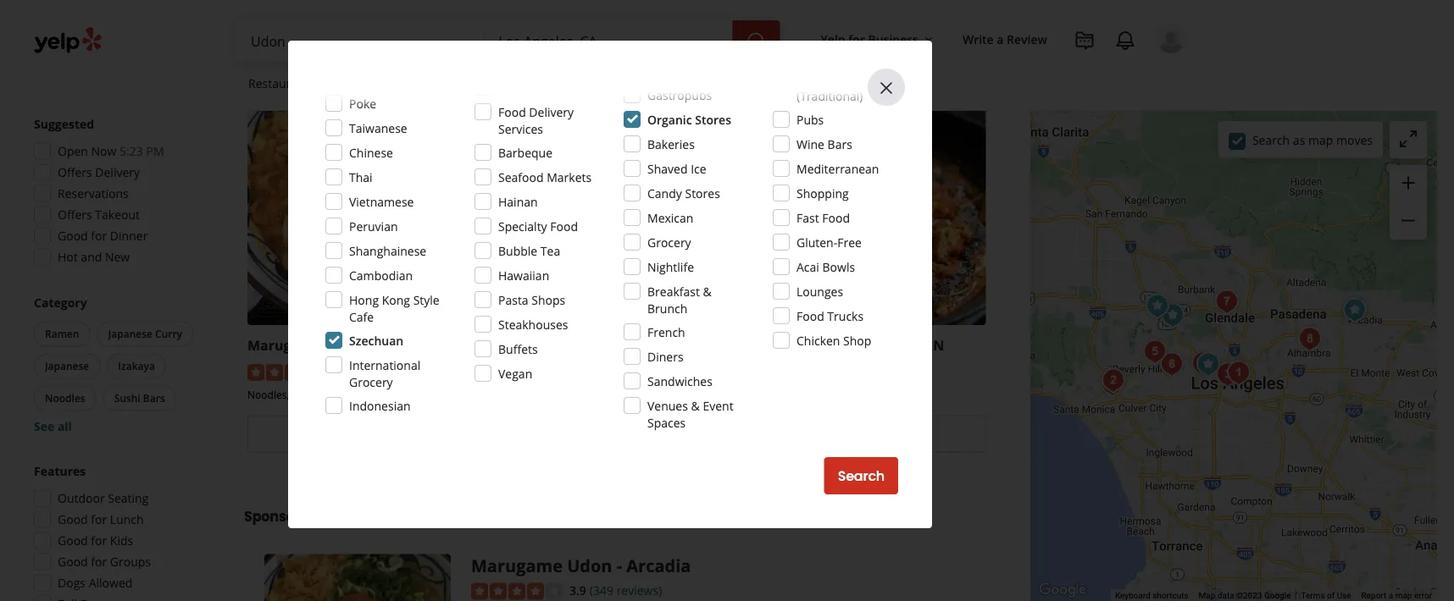 Task type: locate. For each thing, give the bounding box(es) containing it.
1 offers from the top
[[58, 164, 92, 181]]

good down good for lunch
[[58, 533, 88, 549]]

sushi down izakaya button
[[114, 392, 140, 406]]

0 vertical spatial chinese
[[349, 144, 393, 161]]

map for error
[[1395, 591, 1412, 601]]

& left event
[[691, 398, 700, 414]]

2 horizontal spatial -
[[617, 555, 622, 578]]

free
[[837, 234, 862, 250]]

1 vertical spatial grocery
[[349, 374, 393, 390]]

1 vertical spatial pm
[[907, 454, 924, 470]]

0 vertical spatial delivery
[[529, 104, 574, 120]]

user actions element
[[807, 21, 1210, 125]]

japanese for japanese
[[45, 359, 89, 373]]

for up good for kids
[[91, 512, 107, 528]]

3.9 (349 reviews)
[[346, 363, 438, 379]]

& inside breakfast & brunch
[[703, 283, 712, 300]]

chicken
[[797, 333, 840, 349]]

1 horizontal spatial 3.9 star rating image
[[471, 583, 563, 600]]

takeout up dinner
[[95, 207, 140, 223]]

hong kong style cafe
[[349, 292, 440, 325]]

for right yelp
[[848, 31, 865, 47]]

1 vertical spatial marugame
[[471, 555, 563, 578]]

fast food
[[797, 210, 850, 226]]

good down outdoor
[[58, 512, 88, 528]]

japanese for japanese curry
[[108, 327, 152, 341]]

3.9 for 3.9 (349 reviews)
[[346, 363, 363, 379]]

1 horizontal spatial sushi
[[546, 388, 572, 402]]

1 vertical spatial japanese
[[45, 359, 89, 373]]

0 vertical spatial arcadia
[[372, 337, 423, 355]]

marugame udon - arcadia link down cafe
[[247, 337, 423, 355]]

1 horizontal spatial search
[[1252, 132, 1290, 148]]

japanese
[[108, 327, 152, 341], [45, 359, 89, 373]]

1 horizontal spatial open
[[811, 454, 842, 470]]

best
[[310, 5, 354, 33]]

1 horizontal spatial marugame udon - arcadia
[[471, 555, 691, 578]]

marugame udon - arcadia link up the 3.9 link
[[471, 555, 691, 578]]

2 japanese, from the left
[[498, 388, 543, 402]]

food up tea
[[550, 218, 578, 234]]

(349 right the 3.9 link
[[590, 583, 614, 599]]

2 offers from the top
[[58, 207, 92, 223]]

good for good for kids
[[58, 533, 88, 549]]

now for open
[[91, 143, 117, 159]]

3.9 left (349 reviews)
[[570, 583, 586, 599]]

(580
[[616, 363, 640, 379]]

1 vertical spatial &
[[691, 398, 700, 414]]

shopping
[[797, 185, 849, 201]]

1 horizontal spatial &
[[703, 283, 712, 300]]

japanese,
[[292, 388, 337, 402], [498, 388, 543, 402]]

good for kids
[[58, 533, 133, 549]]

- up (349 reviews) link
[[617, 555, 622, 578]]

0 horizontal spatial takeout
[[95, 207, 140, 223]]

chinese down '(580'
[[601, 388, 638, 402]]

0 vertical spatial map
[[1308, 132, 1333, 148]]

event
[[703, 398, 734, 414]]

roll call - koreatown
[[498, 337, 638, 355]]

open inside group
[[58, 143, 88, 159]]

1 horizontal spatial delivery
[[529, 104, 574, 120]]

zoom out image
[[1398, 211, 1419, 231]]

search for search
[[838, 467, 885, 486]]

fusion
[[368, 388, 400, 402]]

takeout for featured
[[323, 44, 393, 68]]

arcadia
[[372, 337, 423, 355], [627, 555, 691, 578]]

0 vertical spatial (349
[[366, 363, 390, 379]]

delivery
[[529, 104, 574, 120], [95, 164, 140, 181]]

1 horizontal spatial japanese,
[[498, 388, 543, 402]]

pm right 10:00
[[907, 454, 924, 470]]

4 good from the top
[[58, 554, 88, 570]]

steakhouses
[[498, 317, 568, 333]]

delivery inside group
[[95, 164, 140, 181]]

0 vertical spatial search
[[1252, 132, 1290, 148]]

shanghainese
[[349, 243, 426, 259]]

group
[[29, 116, 210, 271], [1390, 165, 1427, 240], [31, 294, 210, 435], [29, 463, 210, 602]]

1 horizontal spatial a
[[1389, 591, 1393, 601]]

0 vertical spatial japanese
[[108, 327, 152, 341]]

1 horizontal spatial 3.9
[[570, 583, 586, 599]]

1 horizontal spatial pm
[[907, 454, 924, 470]]

good up dogs
[[58, 554, 88, 570]]

a for report
[[1389, 591, 1393, 601]]

search
[[1252, 132, 1290, 148], [838, 467, 885, 486]]

udon up featured takeout options
[[358, 5, 412, 33]]

order
[[582, 425, 619, 444]]

3.9 star rating image
[[247, 365, 339, 381], [471, 583, 563, 600]]

sushi down 4.3 star rating image
[[546, 388, 572, 402]]

pasta
[[498, 292, 529, 308]]

delivery inside food delivery services
[[529, 104, 574, 120]]

0 vertical spatial marugame udon - arcadia link
[[247, 337, 423, 355]]

3 good from the top
[[58, 533, 88, 549]]

1 vertical spatial open
[[811, 454, 842, 470]]

1 horizontal spatial bars
[[828, 136, 852, 152]]

yelp for business
[[821, 31, 919, 47]]

3.9 star rating image left the 3.9 link
[[471, 583, 563, 600]]

1 horizontal spatial takeout
[[323, 44, 393, 68]]

-
[[364, 337, 368, 355], [556, 337, 560, 355], [617, 555, 622, 578]]

delivery down the open now 5:23 pm at the top of the page
[[95, 164, 140, 181]]

1 horizontal spatial map
[[1395, 591, 1412, 601]]

now up offers delivery
[[91, 143, 117, 159]]

0 horizontal spatial now
[[91, 143, 117, 159]]

shaved ice
[[647, 161, 706, 177]]

reviews) inside "redwhite boneless ramen (80 reviews)"
[[887, 363, 933, 379]]

1 horizontal spatial now
[[623, 425, 652, 444]]

noodles button
[[34, 386, 96, 411]]

1 horizontal spatial arcadia
[[627, 555, 691, 578]]

search for search as map moves
[[1252, 132, 1290, 148]]

0 horizontal spatial marugame udon - arcadia link
[[247, 337, 423, 355]]

1 japanese, from the left
[[292, 388, 337, 402]]

bars up mediterranean
[[828, 136, 852, 152]]

1 vertical spatial delivery
[[95, 164, 140, 181]]

now inside group
[[91, 143, 117, 159]]

reviews) up venues
[[643, 363, 689, 379]]

pm right the 5:23
[[146, 143, 164, 159]]

bars down izakaya button
[[143, 392, 165, 406]]

open for open until 10:00 pm
[[811, 454, 842, 470]]

marugame udon - arcadia
[[247, 337, 423, 355], [471, 555, 691, 578]]

mogumogu image
[[1096, 367, 1130, 401]]

0 horizontal spatial japanese,
[[292, 388, 337, 402]]

order now
[[582, 425, 652, 444]]

1 vertical spatial stores
[[685, 185, 720, 201]]

(80
[[867, 363, 884, 379]]

1 horizontal spatial japanese
[[108, 327, 152, 341]]

grocery down international
[[349, 374, 393, 390]]

& for breakfast
[[703, 283, 712, 300]]

poke
[[349, 95, 376, 111]]

map for moves
[[1308, 132, 1333, 148]]

chinese
[[349, 144, 393, 161], [601, 388, 638, 402]]

0 horizontal spatial map
[[1308, 132, 1333, 148]]

terms of use link
[[1301, 591, 1351, 601]]

0 horizontal spatial -
[[364, 337, 368, 355]]

restaurants
[[248, 75, 315, 91]]

japanese curry
[[108, 327, 182, 341]]

for down good for kids
[[91, 554, 107, 570]]

now right 'order'
[[623, 425, 652, 444]]

food up chicken
[[797, 308, 824, 324]]

marugame udon - arcadia up the 3.9 link
[[471, 555, 691, 578]]

map
[[1308, 132, 1333, 148], [1395, 591, 1412, 601]]

marugame udon - arcadia down cafe
[[247, 337, 423, 355]]

until
[[845, 454, 870, 470]]

2 good from the top
[[58, 512, 88, 528]]

food up 'gluten-free'
[[822, 210, 850, 226]]

as
[[1293, 132, 1305, 148]]

zoom in image
[[1398, 173, 1419, 193]]

keyboard shortcuts button
[[1115, 590, 1189, 602]]

stores down business categories 'element'
[[695, 111, 731, 128]]

featured
[[244, 44, 320, 68]]

search inside button
[[838, 467, 885, 486]]

offers for offers delivery
[[58, 164, 92, 181]]

good
[[58, 228, 88, 244], [58, 512, 88, 528], [58, 533, 88, 549], [58, 554, 88, 570]]

for down good for lunch
[[91, 533, 107, 549]]

chinese down taiwanese
[[349, 144, 393, 161]]

roll call - koreatown image
[[1192, 348, 1225, 382]]

japanese, left asian
[[292, 388, 337, 402]]

stores down ice
[[685, 185, 720, 201]]

kong
[[382, 292, 410, 308]]

thai
[[349, 169, 373, 185]]

bars inside search dialog
[[828, 136, 852, 152]]

japanese, down vegan
[[498, 388, 543, 402]]

0 vertical spatial pm
[[146, 143, 164, 159]]

roll call - koreatown link
[[498, 337, 638, 355]]

takeout inside group
[[95, 207, 140, 223]]

roll
[[498, 337, 524, 355]]

good up the hot
[[58, 228, 88, 244]]

0 horizontal spatial 3.9
[[346, 363, 363, 379]]

japanese inside japanese button
[[45, 359, 89, 373]]

for inside button
[[848, 31, 865, 47]]

category
[[34, 295, 87, 311]]

1 vertical spatial now
[[623, 425, 652, 444]]

bars,
[[574, 388, 598, 402]]

bars inside button
[[143, 392, 165, 406]]

1 vertical spatial map
[[1395, 591, 1412, 601]]

0 horizontal spatial open
[[58, 143, 88, 159]]

1 vertical spatial 3.9
[[570, 583, 586, 599]]

delivery for food delivery services
[[529, 104, 574, 120]]

lounges
[[797, 283, 843, 300]]

0 vertical spatial &
[[703, 283, 712, 300]]

map left error
[[1395, 591, 1412, 601]]

barbeque
[[498, 144, 553, 161]]

0 vertical spatial bars
[[828, 136, 852, 152]]

marugame udon - sawtelle image
[[1097, 364, 1131, 398]]

acai
[[797, 259, 819, 275]]

& for venues
[[691, 398, 700, 414]]

bowls
[[822, 259, 855, 275]]

0 horizontal spatial japanese
[[45, 359, 89, 373]]

a
[[997, 31, 1004, 47], [1389, 591, 1393, 601]]

offers up the reservations on the top left
[[58, 164, 92, 181]]

food delivery services
[[498, 104, 574, 137]]

food up services
[[498, 104, 526, 120]]

3.9 star rating image up the noodles,
[[247, 365, 339, 381]]

udon up the 3.9 link
[[567, 555, 612, 578]]

1 horizontal spatial marugame
[[471, 555, 563, 578]]

map region
[[876, 0, 1454, 602]]

food inside food delivery services
[[498, 104, 526, 120]]

yuko kitchen miracle mile image
[[1155, 348, 1189, 382]]

noodles, japanese, asian fusion
[[247, 388, 400, 402]]

1 horizontal spatial (349
[[590, 583, 614, 599]]

- for asian
[[364, 337, 368, 355]]

3.9 up asian
[[346, 363, 363, 379]]

0 vertical spatial a
[[997, 31, 1004, 47]]

wine
[[797, 136, 825, 152]]

american (traditional)
[[797, 71, 863, 104]]

izakaya button
[[107, 354, 166, 379]]

0 horizontal spatial pm
[[146, 143, 164, 159]]

results
[[320, 508, 370, 527]]

brunch
[[647, 300, 687, 317]]

arcadia up (349 reviews) link
[[627, 555, 691, 578]]

1 horizontal spatial -
[[556, 337, 560, 355]]

group containing features
[[29, 463, 210, 602]]

- up international
[[364, 337, 368, 355]]

japanese up izakaya
[[108, 327, 152, 341]]

0 horizontal spatial sushi
[[114, 392, 140, 406]]

& right breakfast
[[703, 283, 712, 300]]

open now 5:23 pm
[[58, 143, 164, 159]]

0 vertical spatial open
[[58, 143, 88, 159]]

izakaya
[[118, 359, 155, 373]]

grocery
[[647, 234, 691, 250], [349, 374, 393, 390]]

1 vertical spatial a
[[1389, 591, 1393, 601]]

bubble
[[498, 243, 537, 259]]

report a map error link
[[1362, 591, 1432, 601]]

0 vertical spatial now
[[91, 143, 117, 159]]

a right report
[[1389, 591, 1393, 601]]

2 vertical spatial udon
[[567, 555, 612, 578]]

udon down cafe
[[324, 337, 360, 355]]

offers down the reservations on the top left
[[58, 207, 92, 223]]

(349 up fusion
[[366, 363, 390, 379]]

0 vertical spatial offers
[[58, 164, 92, 181]]

0 horizontal spatial grocery
[[349, 374, 393, 390]]

grocery down mexican
[[647, 234, 691, 250]]

16 chevron down v2 image
[[922, 33, 936, 46]]

0 vertical spatial stores
[[695, 111, 731, 128]]

organic
[[647, 111, 692, 128]]

0 horizontal spatial a
[[997, 31, 1004, 47]]

candy
[[647, 185, 682, 201]]

terms
[[1301, 591, 1325, 601]]

0 horizontal spatial 3.9 star rating image
[[247, 365, 339, 381]]

0 horizontal spatial chinese
[[349, 144, 393, 161]]

marugame monzo image
[[1222, 356, 1256, 390]]

map right "as"
[[1308, 132, 1333, 148]]

1 vertical spatial chinese
[[601, 388, 638, 402]]

for down offers takeout
[[91, 228, 107, 244]]

1 vertical spatial search
[[838, 467, 885, 486]]

& inside venues & event spaces
[[691, 398, 700, 414]]

0 horizontal spatial marugame
[[247, 337, 321, 355]]

cambodian
[[349, 267, 413, 283]]

- right call
[[556, 337, 560, 355]]

stores for organic stores
[[695, 111, 731, 128]]

0 horizontal spatial marugame udon - arcadia
[[247, 337, 423, 355]]

0 horizontal spatial bars
[[143, 392, 165, 406]]

good for good for dinner
[[58, 228, 88, 244]]

now inside order now link
[[623, 425, 652, 444]]

a right write
[[997, 31, 1004, 47]]

japanese up noodles
[[45, 359, 89, 373]]

kids
[[110, 533, 133, 549]]

1 horizontal spatial grocery
[[647, 234, 691, 250]]

see
[[34, 419, 54, 435]]

open left until
[[811, 454, 842, 470]]

pubs
[[797, 111, 824, 128]]

open down "suggested"
[[58, 143, 88, 159]]

1 vertical spatial offers
[[58, 207, 92, 223]]

more link
[[609, 61, 690, 110]]

0 vertical spatial marugame
[[247, 337, 321, 355]]

japanese inside japanese curry button
[[108, 327, 152, 341]]

bakeries
[[647, 136, 695, 152]]

0 vertical spatial 3.9
[[346, 363, 363, 379]]

24 chevron down v2 image
[[656, 73, 676, 94]]

1 vertical spatial takeout
[[95, 207, 140, 223]]

ice
[[691, 161, 706, 177]]

0 horizontal spatial search
[[838, 467, 885, 486]]

0 horizontal spatial &
[[691, 398, 700, 414]]

arcadia up international
[[372, 337, 423, 355]]

1 horizontal spatial marugame udon - arcadia link
[[471, 555, 691, 578]]

1 vertical spatial bars
[[143, 392, 165, 406]]

group containing suggested
[[29, 116, 210, 271]]

0 vertical spatial takeout
[[323, 44, 393, 68]]

marugame udon - glendale image
[[1210, 285, 1244, 319]]

tokyo cube image
[[1156, 299, 1190, 333]]

None search field
[[237, 20, 784, 61]]

reviews) down ramen at the right bottom of the page
[[887, 363, 933, 379]]

near
[[416, 5, 465, 33]]

sushi bars
[[114, 392, 165, 406]]

0 horizontal spatial arcadia
[[372, 337, 423, 355]]

good for groups
[[58, 554, 151, 570]]

takeout down the best
[[323, 44, 393, 68]]

0 vertical spatial udon
[[358, 5, 412, 33]]

1 vertical spatial arcadia
[[627, 555, 691, 578]]

report a map error
[[1362, 591, 1432, 601]]

marugame udon - arcadia image
[[1338, 294, 1372, 328]]

report
[[1362, 591, 1387, 601]]

1 vertical spatial marugame udon - arcadia link
[[471, 555, 691, 578]]

1 good from the top
[[58, 228, 88, 244]]

delivery up services
[[529, 104, 574, 120]]

0 horizontal spatial delivery
[[95, 164, 140, 181]]

delivery for offers delivery
[[95, 164, 140, 181]]

shaved
[[647, 161, 688, 177]]



Task type: describe. For each thing, give the bounding box(es) containing it.
search image
[[746, 31, 767, 52]]

features
[[34, 464, 86, 480]]

chinese inside search dialog
[[349, 144, 393, 161]]

wine bars
[[797, 136, 852, 152]]

restaurants link
[[235, 61, 352, 110]]

for for dinner
[[91, 228, 107, 244]]

tea
[[541, 243, 560, 259]]

3.9 for 3.9
[[570, 583, 586, 599]]

10
[[286, 5, 306, 33]]

hong
[[349, 292, 379, 308]]

allowed
[[89, 575, 133, 592]]

projects image
[[1075, 31, 1095, 51]]

(349 reviews) link
[[590, 581, 662, 599]]

open for open now 5:23 pm
[[58, 143, 88, 159]]

top 10 best udon near los angeles, california
[[244, 5, 698, 33]]

for for lunch
[[91, 512, 107, 528]]

kochi image
[[1138, 335, 1172, 369]]

dogs allowed
[[58, 575, 133, 592]]

(349 reviews)
[[590, 583, 662, 599]]

reviews) up fusion
[[393, 363, 438, 379]]

group containing category
[[31, 294, 210, 435]]

marugame udon - arcadia image
[[1338, 294, 1372, 328]]

0 vertical spatial marugame udon - arcadia
[[247, 337, 423, 355]]

gluten-
[[797, 234, 837, 250]]

asian
[[340, 388, 366, 402]]

shortcuts
[[1153, 591, 1189, 601]]

order now link
[[498, 416, 735, 453]]

1 vertical spatial marugame udon - arcadia
[[471, 555, 691, 578]]

yelp
[[821, 31, 845, 47]]

organic stores
[[647, 111, 731, 128]]

good for good for lunch
[[58, 512, 88, 528]]

1 vertical spatial 3.9 star rating image
[[471, 583, 563, 600]]

fast
[[797, 210, 819, 226]]

close image
[[876, 78, 897, 98]]

curry
[[155, 327, 182, 341]]

google image
[[1035, 580, 1091, 602]]

venues & event spaces
[[647, 398, 734, 431]]

groups
[[110, 554, 151, 570]]

specialty food
[[498, 218, 578, 234]]

shop
[[843, 333, 872, 349]]

sponsored
[[244, 508, 317, 527]]

good for dinner
[[58, 228, 148, 244]]

3.9 link
[[570, 581, 586, 599]]

options
[[396, 44, 462, 68]]

suggested
[[34, 116, 94, 132]]

angeles,
[[506, 5, 594, 33]]

pm for open now 5:23 pm
[[146, 143, 164, 159]]

4.3 star rating image
[[498, 365, 590, 381]]

for for kids
[[91, 533, 107, 549]]

style
[[413, 292, 440, 308]]

acai bowls
[[797, 259, 855, 275]]

pasta shops
[[498, 292, 565, 308]]

(580 reviews)
[[616, 363, 689, 379]]

specialty
[[498, 218, 547, 234]]

diners
[[647, 349, 684, 365]]

write a review
[[963, 31, 1047, 47]]

shops
[[532, 292, 565, 308]]

lunch
[[110, 512, 144, 528]]

japanese curry button
[[97, 322, 193, 347]]

redwhite boneless ramen image
[[1141, 289, 1175, 323]]

marugame udon-los angeles image
[[1211, 358, 1245, 392]]

more
[[623, 75, 652, 91]]

kyoto gyukatsu image
[[1293, 322, 1327, 356]]

featured takeout options
[[244, 44, 462, 68]]

sushi bars button
[[103, 386, 176, 411]]

mexican
[[647, 210, 694, 226]]

gluten-free
[[797, 234, 862, 250]]

business
[[868, 31, 919, 47]]

search dialog
[[0, 0, 1454, 602]]

candy stores
[[647, 185, 720, 201]]

bars for wine bars
[[828, 136, 852, 152]]

mediterranean
[[797, 161, 879, 177]]

french
[[647, 324, 685, 340]]

reviews) right the 3.9 link
[[617, 583, 662, 599]]

sponsored results
[[244, 508, 370, 527]]

szechuan
[[349, 333, 404, 349]]

for for groups
[[91, 554, 107, 570]]

now for order
[[623, 425, 652, 444]]

japanese button
[[34, 354, 100, 379]]

los
[[469, 5, 502, 33]]

services
[[498, 121, 543, 137]]

pm for open until 10:00 pm
[[907, 454, 924, 470]]

©2023
[[1237, 591, 1262, 601]]

sushi inside button
[[114, 392, 140, 406]]

offers delivery
[[58, 164, 140, 181]]

bubble tea
[[498, 243, 560, 259]]

stores for candy stores
[[685, 185, 720, 201]]

write a review link
[[956, 24, 1054, 54]]

google
[[1264, 591, 1291, 601]]

- for bars,
[[556, 337, 560, 355]]

vietnamese
[[349, 194, 414, 210]]

good for lunch
[[58, 512, 144, 528]]

expand map image
[[1398, 129, 1419, 149]]

good for good for groups
[[58, 554, 88, 570]]

redwhite boneless ramen (80 reviews)
[[749, 337, 944, 379]]

for for business
[[848, 31, 865, 47]]

business categories element
[[235, 61, 1186, 110]]

offers for offers takeout
[[58, 207, 92, 223]]

price
[[34, 32, 63, 48]]

seating
[[108, 491, 149, 507]]

grocery inside international grocery
[[349, 374, 393, 390]]

international
[[349, 357, 421, 373]]

a for write
[[997, 31, 1004, 47]]

venues
[[647, 398, 688, 414]]

nightlife
[[647, 259, 694, 275]]

vegan
[[498, 366, 532, 382]]

hot and new
[[58, 249, 130, 265]]

takeout for offers
[[95, 207, 140, 223]]

data
[[1218, 591, 1234, 601]]

outdoor
[[58, 491, 105, 507]]

0 vertical spatial grocery
[[647, 234, 691, 250]]

see all
[[34, 419, 72, 435]]

1 vertical spatial udon
[[324, 337, 360, 355]]

0 horizontal spatial (349
[[366, 363, 390, 379]]

0 vertical spatial 3.9 star rating image
[[247, 365, 339, 381]]

hainan
[[498, 194, 538, 210]]

trucks
[[827, 308, 864, 324]]

open until 10:00 pm
[[811, 454, 924, 470]]

markets
[[547, 169, 592, 185]]

1 vertical spatial (349
[[590, 583, 614, 599]]

1 horizontal spatial chinese
[[601, 388, 638, 402]]

ramen
[[895, 337, 944, 355]]

bars for sushi bars
[[143, 392, 165, 406]]

japanese, sushi bars, chinese
[[498, 388, 638, 402]]

notifications image
[[1115, 31, 1136, 51]]

5:23
[[120, 143, 143, 159]]

hangari kalguksu image
[[1186, 347, 1220, 381]]

new
[[105, 249, 130, 265]]

map data ©2023 google
[[1199, 591, 1291, 601]]

see all button
[[34, 419, 72, 435]]

terms of use
[[1301, 591, 1351, 601]]



Task type: vqa. For each thing, say whether or not it's contained in the screenshot.
topmost Oh no 0
no



